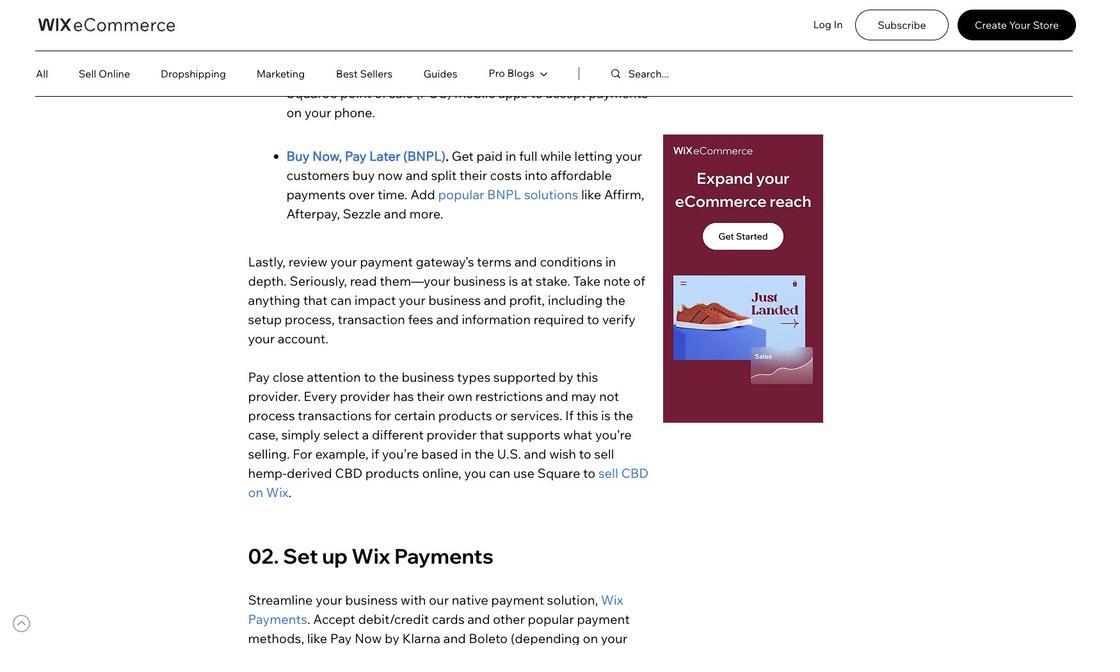 Task type: describe. For each thing, give the bounding box(es) containing it.
add
[[411, 186, 436, 202]]

account.
[[278, 330, 329, 346]]

1 vertical spatial payment
[[492, 592, 545, 608]]

stake.
[[536, 273, 571, 289]]

log in link
[[811, 12, 846, 38]]

sell cbd on wix
[[248, 465, 652, 500]]

sale
[[390, 85, 413, 101]]

pay inside ". accept debit/credit cards and other popular payment methods, like pay now by klarna and boleto (depending on you"
[[330, 630, 352, 645]]

cbd inside pay close attention to the business types supported by this provider. every provider has their own restrictions and may not process transactions for certain products or services. if this is the case, simply select a different provider that supports what you're selling. for example, if you're based in the u.s. and wish to sell hemp-derived cbd products online, you can use square to
[[335, 465, 363, 481]]

1 vertical spatial provider
[[427, 426, 477, 442]]

our
[[429, 592, 449, 608]]

buy now, pay later (bnpl) .
[[287, 148, 449, 164]]

0 vertical spatial payments
[[316, 66, 375, 82]]

certain
[[394, 407, 436, 423]]

later
[[370, 148, 401, 164]]

cards
[[432, 611, 465, 627]]

or
[[495, 407, 508, 423]]

customers
[[287, 167, 350, 183]]

0 vertical spatial payments
[[395, 543, 494, 569]]

your inside get paid in full while letting your customers buy now and split their costs into affordable payments over time. add
[[616, 148, 643, 164]]

marketing
[[257, 67, 305, 80]]

wix right up
[[352, 543, 391, 569]]

now
[[355, 630, 382, 645]]

(depending
[[511, 630, 580, 645]]

02.
[[248, 543, 279, 569]]

subscribe
[[878, 18, 927, 31]]

provider.
[[248, 388, 301, 404]]

required
[[534, 311, 585, 327]]

online
[[99, 67, 130, 80]]

select
[[323, 426, 359, 442]]

different
[[372, 426, 424, 442]]

bnpl
[[488, 186, 522, 202]]

pro
[[489, 67, 505, 79]]

. left the connect
[[329, 47, 332, 63]]

like affirm, afterpay, sezzle and more.
[[287, 186, 648, 221]]

1 vertical spatial accept
[[546, 85, 586, 101]]

02. set up wix payments
[[248, 543, 494, 569]]

wish
[[550, 446, 577, 462]]

services.
[[511, 407, 563, 423]]

log in
[[814, 18, 843, 31]]

. left get on the left top of page
[[446, 148, 449, 164]]

methods,
[[248, 630, 304, 645]]

boleto
[[469, 630, 508, 645]]

your down square's
[[305, 104, 331, 120]]

best
[[336, 67, 358, 80]]

your down them—your
[[399, 292, 426, 308]]

use inside 'connect your square account to accept debit/credit card payments on your site. you can also use wix and square's point of sale (pos) mobile apps to accept payments on your phone.'
[[529, 66, 550, 82]]

Search... search field
[[629, 59, 746, 88]]

affordable
[[551, 167, 612, 183]]

pay inside pay close attention to the business types supported by this provider. every provider has their own restrictions and may not process transactions for certain products or services. if this is the case, simply select a different provider that supports what you're selling. for example, if you're based in the u.s. and wish to sell hemp-derived cbd products online, you can use square to
[[248, 369, 270, 385]]

streamline
[[248, 592, 313, 608]]

for
[[375, 407, 392, 423]]

sell online link
[[63, 61, 146, 86]]

all link
[[36, 61, 63, 86]]

information
[[462, 311, 531, 327]]

0 horizontal spatial square
[[287, 47, 329, 63]]

anything
[[248, 292, 301, 308]]

profit,
[[510, 292, 545, 308]]

derived
[[287, 465, 332, 481]]

subscribe link
[[856, 10, 949, 40]]

your up the 'sellers'
[[389, 47, 416, 63]]

(pos)
[[416, 85, 452, 101]]

cbd inside sell cbd on wix
[[622, 465, 649, 481]]

popular inside ". accept debit/credit cards and other popular payment methods, like pay now by klarna and boleto (depending on you"
[[528, 611, 574, 627]]

can inside 'connect your square account to accept debit/credit card payments on your site. you can also use wix and square's point of sale (pos) mobile apps to accept payments on your phone.'
[[478, 66, 499, 82]]

in inside get paid in full while letting your customers buy now and split their costs into affordable payments over time. add
[[506, 148, 517, 164]]

0 vertical spatial accept
[[531, 47, 571, 63]]

more.
[[410, 205, 444, 221]]

sell
[[79, 67, 96, 80]]

get
[[452, 148, 474, 164]]

take
[[574, 273, 601, 289]]

log
[[814, 18, 832, 31]]

your up the sale
[[396, 66, 423, 82]]

debit/credit inside ". accept debit/credit cards and other popular payment methods, like pay now by klarna and boleto (depending on you"
[[358, 611, 429, 627]]

case,
[[248, 426, 279, 442]]

and inside get paid in full while letting your customers buy now and split their costs into affordable payments over time. add
[[406, 167, 428, 183]]

solutions
[[524, 186, 579, 202]]

costs
[[490, 167, 522, 183]]

lastly, review your payment gateway's terms and conditions in depth. seriously, read them—your business is at stake. take note of anything that can impact your business and profit, including the setup process, transaction fees and information required to verify your account.
[[248, 253, 649, 346]]

debit/credit inside 'connect your square account to accept debit/credit card payments on your site. you can also use wix and square's point of sale (pos) mobile apps to accept payments on your phone.'
[[574, 47, 645, 63]]

gateway's
[[416, 253, 474, 269]]

on down square's
[[287, 104, 302, 120]]

1 horizontal spatial products
[[439, 407, 493, 423]]

get paid in full while letting your customers buy now and split their costs into affordable payments over time. add
[[287, 148, 646, 202]]

buy
[[287, 148, 310, 164]]

including
[[548, 292, 603, 308]]

that inside pay close attention to the business types supported by this provider. every provider has their own restrictions and may not process transactions for certain products or services. if this is the case, simply select a different provider that supports what you're selling. for example, if you're based in the u.s. and wish to sell hemp-derived cbd products online, you can use square to
[[480, 426, 504, 442]]

fees
[[408, 311, 434, 327]]

create your store link
[[958, 10, 1077, 40]]

mobile
[[455, 85, 496, 101]]

like inside like affirm, afterpay, sezzle and more.
[[582, 186, 602, 202]]

process,
[[285, 311, 335, 327]]

2 this from the top
[[577, 407, 599, 423]]

wix ecommerce expand your ecommerce reach image
[[663, 135, 823, 423]]

transactions
[[298, 407, 372, 423]]

now
[[378, 167, 403, 183]]

wix inside 'connect your square account to accept debit/credit card payments on your site. you can also use wix and square's point of sale (pos) mobile apps to accept payments on your phone.'
[[553, 66, 576, 82]]

on inside sell cbd on wix
[[248, 484, 263, 500]]

wix payments link
[[248, 592, 626, 627]]

all
[[36, 67, 48, 80]]

paid
[[477, 148, 503, 164]]

streamline your business with our native payment solution,
[[248, 592, 601, 608]]

. accept debit/credit cards and other popular payment methods, like pay now by klarna and boleto (depending on you
[[248, 611, 633, 645]]

can inside lastly, review your payment gateway's terms and conditions in depth. seriously, read them—your business is at stake. take note of anything that can impact your business and profit, including the setup process, transaction fees and information required to verify your account.
[[331, 292, 352, 308]]

0 horizontal spatial provider
[[340, 388, 391, 404]]

depth.
[[248, 273, 287, 289]]

0 horizontal spatial popular
[[438, 186, 485, 202]]

payment inside ". accept debit/credit cards and other popular payment methods, like pay now by klarna and boleto (depending on you"
[[577, 611, 630, 627]]

payments inside wix payments
[[248, 611, 307, 627]]

you
[[453, 66, 475, 82]]

1 horizontal spatial you're
[[596, 426, 632, 442]]

business up now
[[345, 592, 398, 608]]

on inside ". accept debit/credit cards and other popular payment methods, like pay now by klarna and boleto (depending on you"
[[583, 630, 598, 645]]

use inside pay close attention to the business types supported by this provider. every provider has their own restrictions and may not process transactions for certain products or services. if this is the case, simply select a different provider that supports what you're selling. for example, if you're based in the u.s. and wish to sell hemp-derived cbd products online, you can use square to
[[514, 465, 535, 481]]

a
[[362, 426, 369, 442]]

(bnpl)
[[404, 148, 446, 164]]

split
[[431, 167, 457, 183]]



Task type: vqa. For each thing, say whether or not it's contained in the screenshot.
experts to the bottom
no



Task type: locate. For each thing, give the bounding box(es) containing it.
0 horizontal spatial that
[[303, 292, 328, 308]]

business
[[454, 273, 506, 289], [429, 292, 481, 308], [402, 369, 455, 385], [345, 592, 398, 608]]

of right note
[[634, 273, 646, 289]]

is down not
[[602, 407, 611, 423]]

that down or
[[480, 426, 504, 442]]

supported
[[494, 369, 556, 385]]

wix inside sell cbd on wix
[[266, 484, 289, 500]]

1 horizontal spatial their
[[460, 167, 488, 183]]

wix down hemp-
[[266, 484, 289, 500]]

pay
[[345, 148, 367, 164], [248, 369, 270, 385], [330, 630, 352, 645]]

1 vertical spatial in
[[606, 253, 617, 269]]

you
[[465, 465, 487, 481]]

1 vertical spatial of
[[634, 273, 646, 289]]

provider
[[340, 388, 391, 404], [427, 426, 477, 442]]

sezzle
[[343, 205, 381, 221]]

1 horizontal spatial square
[[419, 47, 462, 63]]

1 vertical spatial use
[[514, 465, 535, 481]]

in up you on the bottom left of the page
[[461, 446, 472, 462]]

0 vertical spatial that
[[303, 292, 328, 308]]

in inside pay close attention to the business types supported by this provider. every provider has their own restrictions and may not process transactions for certain products or services. if this is the case, simply select a different provider that supports what you're selling. for example, if you're based in the u.s. and wish to sell hemp-derived cbd products online, you can use square to
[[461, 446, 472, 462]]

0 vertical spatial of
[[375, 85, 387, 101]]

sell online
[[79, 67, 130, 80]]

buy
[[353, 167, 375, 183]]

can inside pay close attention to the business types supported by this provider. every provider has their own restrictions and may not process transactions for certain products or services. if this is the case, simply select a different provider that supports what you're selling. for example, if you're based in the u.s. and wish to sell hemp-derived cbd products online, you can use square to
[[489, 465, 511, 481]]

2 vertical spatial in
[[461, 446, 472, 462]]

you're down different
[[382, 446, 419, 462]]

0 vertical spatial is
[[509, 273, 518, 289]]

0 horizontal spatial their
[[417, 388, 445, 404]]

0 vertical spatial debit/credit
[[574, 47, 645, 63]]

1 vertical spatial popular
[[528, 611, 574, 627]]

has
[[393, 388, 414, 404]]

1 vertical spatial this
[[577, 407, 599, 423]]

marketing link
[[241, 61, 321, 86]]

like inside ". accept debit/credit cards and other popular payment methods, like pay now by klarna and boleto (depending on you"
[[307, 630, 327, 645]]

1 vertical spatial products
[[366, 465, 420, 481]]

1 vertical spatial by
[[385, 630, 400, 645]]

2 vertical spatial payment
[[577, 611, 630, 627]]

buy now, pay later (bnpl) link
[[287, 148, 446, 164]]

business up has on the bottom left
[[402, 369, 455, 385]]

dropshipping
[[161, 67, 226, 80]]

0 vertical spatial their
[[460, 167, 488, 183]]

your up 'read'
[[331, 253, 357, 269]]

provider up the for
[[340, 388, 391, 404]]

1 vertical spatial like
[[307, 630, 327, 645]]

0 horizontal spatial products
[[366, 465, 420, 481]]

2 vertical spatial pay
[[330, 630, 352, 645]]

their down get on the left top of page
[[460, 167, 488, 183]]

best sellers
[[336, 67, 393, 80]]

into
[[525, 167, 548, 183]]

in inside lastly, review your payment gateway's terms and conditions in depth. seriously, read them—your business is at stake. take note of anything that can impact your business and profit, including the setup process, transaction fees and information required to verify your account.
[[606, 253, 617, 269]]

square down "wish"
[[538, 465, 581, 481]]

0 horizontal spatial cbd
[[335, 465, 363, 481]]

your
[[1010, 18, 1031, 31]]

can down account
[[478, 66, 499, 82]]

business up fees
[[429, 292, 481, 308]]

. left accept
[[307, 611, 311, 627]]

business inside pay close attention to the business types supported by this provider. every provider has their own restrictions and may not process transactions for certain products or services. if this is the case, simply select a different provider that supports what you're selling. for example, if you're based in the u.s. and wish to sell hemp-derived cbd products online, you can use square to
[[402, 369, 455, 385]]

to inside lastly, review your payment gateway's terms and conditions in depth. seriously, read them—your business is at stake. take note of anything that can impact your business and profit, including the setup process, transaction fees and information required to verify your account.
[[587, 311, 600, 327]]

based
[[422, 446, 458, 462]]

business down the terms
[[454, 273, 506, 289]]

in up note
[[606, 253, 617, 269]]

solution,
[[547, 592, 598, 608]]

square inside pay close attention to the business types supported by this provider. every provider has their own restrictions and may not process transactions for certain products or services. if this is the case, simply select a different provider that supports what you're selling. for example, if you're based in the u.s. and wish to sell hemp-derived cbd products online, you can use square to
[[538, 465, 581, 481]]

accept
[[313, 611, 355, 627]]

payment inside lastly, review your payment gateway's terms and conditions in depth. seriously, read them—your business is at stake. take note of anything that can impact your business and profit, including the setup process, transaction fees and information required to verify your account.
[[360, 253, 413, 269]]

process
[[248, 407, 295, 423]]

square up guides
[[419, 47, 462, 63]]

None search field
[[604, 59, 773, 88]]

square's
[[287, 85, 338, 101]]

on up the sale
[[378, 66, 393, 82]]

0 horizontal spatial in
[[461, 446, 472, 462]]

that inside lastly, review your payment gateway's terms and conditions in depth. seriously, read them—your business is at stake. take note of anything that can impact your business and profit, including the setup process, transaction fees and information required to verify your account.
[[303, 292, 328, 308]]

1 cbd from the left
[[335, 465, 363, 481]]

over
[[349, 186, 375, 202]]

1 vertical spatial payments
[[248, 611, 307, 627]]

on down the solution,
[[583, 630, 598, 645]]

0 horizontal spatial of
[[375, 85, 387, 101]]

1 horizontal spatial payment
[[492, 592, 545, 608]]

payment up 'read'
[[360, 253, 413, 269]]

verify
[[603, 311, 636, 327]]

popular bnpl solutions link
[[438, 186, 579, 202]]

can down u.s.
[[489, 465, 511, 481]]

debit/credit
[[574, 47, 645, 63], [358, 611, 429, 627]]

. down derived
[[289, 484, 292, 500]]

accept
[[531, 47, 571, 63], [546, 85, 586, 101]]

in left full
[[506, 148, 517, 164]]

use
[[529, 66, 550, 82], [514, 465, 535, 481]]

2 horizontal spatial payment
[[577, 611, 630, 627]]

0 horizontal spatial debit/credit
[[358, 611, 429, 627]]

1 horizontal spatial debit/credit
[[574, 47, 645, 63]]

accept right apps
[[546, 85, 586, 101]]

you're right the what
[[596, 426, 632, 442]]

is inside pay close attention to the business types supported by this provider. every provider has their own restrictions and may not process transactions for certain products or services. if this is the case, simply select a different provider that supports what you're selling. for example, if you're based in the u.s. and wish to sell hemp-derived cbd products online, you can use square to
[[602, 407, 611, 423]]

pay up buy
[[345, 148, 367, 164]]

your up accept
[[316, 592, 343, 608]]

1 vertical spatial can
[[331, 292, 352, 308]]

2 vertical spatial payments
[[287, 186, 346, 202]]

transaction
[[338, 311, 405, 327]]

of inside lastly, review your payment gateway's terms and conditions in depth. seriously, read them—your business is at stake. take note of anything that can impact your business and profit, including the setup process, transaction fees and information required to verify your account.
[[634, 273, 646, 289]]

the inside lastly, review your payment gateway's terms and conditions in depth. seriously, read them—your business is at stake. take note of anything that can impact your business and profit, including the setup process, transaction fees and information required to verify your account.
[[606, 292, 626, 308]]

provider up based
[[427, 426, 477, 442]]

0 vertical spatial products
[[439, 407, 493, 423]]

1 vertical spatial you're
[[382, 446, 419, 462]]

1 horizontal spatial is
[[602, 407, 611, 423]]

1 horizontal spatial cbd
[[622, 465, 649, 481]]

like down affordable
[[582, 186, 602, 202]]

that down seriously,
[[303, 292, 328, 308]]

their up certain
[[417, 388, 445, 404]]

0 vertical spatial like
[[582, 186, 602, 202]]

0 horizontal spatial is
[[509, 273, 518, 289]]

. inside ". accept debit/credit cards and other popular payment methods, like pay now by klarna and boleto (depending on you"
[[307, 611, 311, 627]]

square up "card"
[[287, 47, 329, 63]]

wix payments
[[248, 592, 626, 627]]

in
[[834, 18, 843, 31]]

hemp-
[[248, 465, 287, 481]]

0 vertical spatial sell
[[595, 446, 615, 462]]

1 horizontal spatial payments
[[395, 543, 494, 569]]

0 horizontal spatial you're
[[382, 446, 419, 462]]

time.
[[378, 186, 408, 202]]

seriously,
[[290, 273, 347, 289]]

conditions
[[540, 253, 603, 269]]

on down hemp-
[[248, 484, 263, 500]]

pro blogs
[[489, 67, 535, 79]]

0 vertical spatial payment
[[360, 253, 413, 269]]

read
[[350, 273, 377, 289]]

apps
[[499, 85, 528, 101]]

0 vertical spatial in
[[506, 148, 517, 164]]

review
[[289, 253, 328, 269]]

1 vertical spatial debit/credit
[[358, 611, 429, 627]]

the up you on the bottom left of the page
[[475, 446, 495, 462]]

accept up the blogs
[[531, 47, 571, 63]]

0 horizontal spatial payment
[[360, 253, 413, 269]]

and inside 'connect your square account to accept debit/credit card payments on your site. you can also use wix and square's point of sale (pos) mobile apps to accept payments on your phone.'
[[578, 66, 601, 82]]

sell
[[595, 446, 615, 462], [599, 465, 619, 481]]

of inside 'connect your square account to accept debit/credit card payments on your site. you can also use wix and square's point of sale (pos) mobile apps to accept payments on your phone.'
[[375, 85, 387, 101]]

0 vertical spatial provider
[[340, 388, 391, 404]]

sell cbd on wix link
[[248, 465, 652, 500]]

0 vertical spatial use
[[529, 66, 550, 82]]

2 vertical spatial can
[[489, 465, 511, 481]]

of down the 'sellers'
[[375, 85, 387, 101]]

your down setup
[[248, 330, 275, 346]]

payments up methods,
[[248, 611, 307, 627]]

guides link
[[408, 61, 473, 86]]

square inside 'connect your square account to accept debit/credit card payments on your site. you can also use wix and square's point of sale (pos) mobile apps to accept payments on your phone.'
[[419, 47, 462, 63]]

card
[[287, 66, 313, 82]]

pay down accept
[[330, 630, 352, 645]]

types
[[457, 369, 491, 385]]

use right also at left
[[529, 66, 550, 82]]

create your store
[[975, 18, 1060, 31]]

site element
[[473, 58, 550, 97]]

the down note
[[606, 292, 626, 308]]

1 horizontal spatial like
[[582, 186, 602, 202]]

them—your
[[380, 273, 451, 289]]

like
[[582, 186, 602, 202], [307, 630, 327, 645]]

u.s.
[[497, 446, 521, 462]]

1 horizontal spatial that
[[480, 426, 504, 442]]

payments
[[316, 66, 375, 82], [589, 85, 648, 101], [287, 186, 346, 202]]

0 vertical spatial by
[[559, 369, 574, 385]]

store
[[1034, 18, 1060, 31]]

can down 'read'
[[331, 292, 352, 308]]

wix right the blogs
[[553, 66, 576, 82]]

attention
[[307, 369, 361, 385]]

example,
[[315, 446, 369, 462]]

to
[[515, 47, 528, 63], [531, 85, 543, 101], [587, 311, 600, 327], [364, 369, 376, 385], [579, 446, 592, 462], [584, 465, 596, 481]]

other
[[493, 611, 525, 627]]

0 vertical spatial popular
[[438, 186, 485, 202]]

if
[[372, 446, 379, 462]]

2 horizontal spatial in
[[606, 253, 617, 269]]

your
[[389, 47, 416, 63], [396, 66, 423, 82], [305, 104, 331, 120], [616, 148, 643, 164], [331, 253, 357, 269], [399, 292, 426, 308], [248, 330, 275, 346], [316, 592, 343, 608]]

1 horizontal spatial of
[[634, 273, 646, 289]]

not
[[600, 388, 619, 404]]

by up may
[[559, 369, 574, 385]]

.
[[329, 47, 332, 63], [446, 148, 449, 164], [289, 484, 292, 500], [307, 611, 311, 627]]

simply
[[281, 426, 321, 442]]

note
[[604, 273, 631, 289]]

the up has on the bottom left
[[379, 369, 399, 385]]

their inside get paid in full while letting your customers buy now and split their costs into affordable payments over time. add
[[460, 167, 488, 183]]

1 this from the top
[[577, 369, 599, 385]]

this up may
[[577, 369, 599, 385]]

sell inside sell cbd on wix
[[599, 465, 619, 481]]

by inside pay close attention to the business types supported by this provider. every provider has their own restrictions and may not process transactions for certain products or services. if this is the case, simply select a different provider that supports what you're selling. for example, if you're based in the u.s. and wish to sell hemp-derived cbd products online, you can use square to
[[559, 369, 574, 385]]

like down accept
[[307, 630, 327, 645]]

wix right the solution,
[[601, 592, 624, 608]]

popular up (depending
[[528, 611, 574, 627]]

0 vertical spatial can
[[478, 66, 499, 82]]

1 horizontal spatial by
[[559, 369, 574, 385]]

connect your square account to accept debit/credit card payments on your site. you can also use wix and square's point of sale (pos) mobile apps to accept payments on your phone.
[[287, 47, 651, 120]]

set
[[283, 543, 318, 569]]

0 vertical spatial you're
[[596, 426, 632, 442]]

1 horizontal spatial provider
[[427, 426, 477, 442]]

1 horizontal spatial popular
[[528, 611, 574, 627]]

payments up our at left bottom
[[395, 543, 494, 569]]

dropshipping link
[[146, 61, 241, 86]]

1 vertical spatial their
[[417, 388, 445, 404]]

payment down the solution,
[[577, 611, 630, 627]]

payment
[[360, 253, 413, 269], [492, 592, 545, 608], [577, 611, 630, 627]]

wix inside wix payments
[[601, 592, 624, 608]]

close
[[273, 369, 304, 385]]

0 horizontal spatial payments
[[248, 611, 307, 627]]

popular bnpl solutions
[[438, 186, 579, 202]]

sell inside pay close attention to the business types supported by this provider. every provider has their own restrictions and may not process transactions for certain products or services. if this is the case, simply select a different provider that supports what you're selling. for example, if you're based in the u.s. and wish to sell hemp-derived cbd products online, you can use square to
[[595, 446, 615, 462]]

setup
[[248, 311, 282, 327]]

sellers
[[360, 67, 393, 80]]

create
[[975, 18, 1008, 31]]

2 horizontal spatial square
[[538, 465, 581, 481]]

popular
[[438, 186, 485, 202], [528, 611, 574, 627]]

their inside pay close attention to the business types supported by this provider. every provider has their own restrictions and may not process transactions for certain products or services. if this is the case, simply select a different provider that supports what you're selling. for example, if you're based in the u.s. and wish to sell hemp-derived cbd products online, you can use square to
[[417, 388, 445, 404]]

1 vertical spatial sell
[[599, 465, 619, 481]]

0 vertical spatial this
[[577, 369, 599, 385]]

2 cbd from the left
[[622, 465, 649, 481]]

products down own
[[439, 407, 493, 423]]

1 vertical spatial is
[[602, 407, 611, 423]]

0 vertical spatial pay
[[345, 148, 367, 164]]

is left at
[[509, 273, 518, 289]]

affirm,
[[605, 186, 645, 202]]

1 vertical spatial payments
[[589, 85, 648, 101]]

1 horizontal spatial in
[[506, 148, 517, 164]]

payment up other
[[492, 592, 545, 608]]

account
[[465, 47, 513, 63]]

the down not
[[614, 407, 634, 423]]

use down u.s.
[[514, 465, 535, 481]]

by right now
[[385, 630, 400, 645]]

and inside like affirm, afterpay, sezzle and more.
[[384, 205, 407, 221]]

popular down "split"
[[438, 186, 485, 202]]

products down if
[[366, 465, 420, 481]]

native
[[452, 592, 489, 608]]

pay up provider.
[[248, 369, 270, 385]]

0 horizontal spatial like
[[307, 630, 327, 645]]

is inside lastly, review your payment gateway's terms and conditions in depth. seriously, read them—your business is at stake. take note of anything that can impact your business and profit, including the setup process, transaction fees and information required to verify your account.
[[509, 273, 518, 289]]

by inside ". accept debit/credit cards and other popular payment methods, like pay now by klarna and boleto (depending on you"
[[385, 630, 400, 645]]

this right if
[[577, 407, 599, 423]]

1 vertical spatial pay
[[248, 369, 270, 385]]

your right 'letting'
[[616, 148, 643, 164]]

1 vertical spatial that
[[480, 426, 504, 442]]

0 horizontal spatial by
[[385, 630, 400, 645]]

payments inside get paid in full while letting your customers buy now and split their costs into affordable payments over time. add
[[287, 186, 346, 202]]



